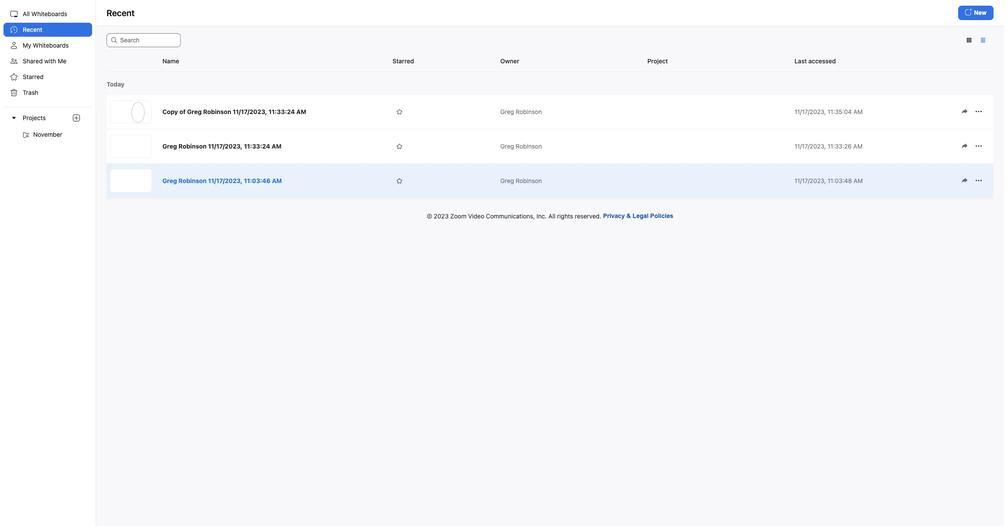 Task type: describe. For each thing, give the bounding box(es) containing it.
greg robinson for greg robinson 11/17/2023, 11:03:46 am
[[501, 177, 542, 184]]

recent menu item
[[3, 23, 92, 37]]

last accessed
[[795, 57, 837, 65]]

all inside menu item
[[23, 10, 30, 17]]

11/17/2023, 11:35:04 am
[[795, 108, 864, 115]]

more options for copy of greg robinson 11/17/2023, 11:33:24 am image
[[973, 107, 987, 115]]

owner
[[501, 57, 520, 65]]

11/17/2023, 11:03:48 am
[[795, 177, 864, 184]]

accessed
[[809, 57, 837, 65]]

click to star the whiteboard greg robinson 11/17/2023, 11:03:46 am image
[[397, 177, 403, 185]]

of
[[180, 108, 186, 115]]

0 vertical spatial 11:33:24
[[269, 108, 295, 115]]

2023
[[434, 212, 449, 220]]

communications,
[[486, 212, 535, 220]]

11:03:46
[[244, 177, 271, 184]]

new button
[[959, 6, 994, 20]]

greg robinson 11/17/2023, 11:03:46 am
[[163, 177, 282, 184]]

11:03:48
[[828, 177, 853, 184]]

rights
[[558, 212, 574, 220]]

greg robinson 11/17/2023, 11:33:24 am
[[163, 142, 282, 150]]

new
[[975, 9, 987, 16]]

my
[[23, 42, 31, 49]]

november image
[[23, 132, 30, 139]]

©
[[427, 212, 433, 220]]

click to star the whiteboard greg robinson 11/17/2023, 11:33:24 am image
[[397, 142, 403, 150]]

more options for greg robinson 11/17/2023, 11:33:24 am image
[[973, 142, 987, 150]]

0 vertical spatial recent
[[107, 8, 135, 18]]

zoom
[[451, 212, 467, 220]]

reserved.
[[575, 212, 602, 220]]

inc.
[[537, 212, 547, 220]]

video
[[469, 212, 485, 220]]

thumbnail of copy of greg robinson 11/17/2023, 11:33:24 am image
[[111, 100, 152, 123]]

1 horizontal spatial all
[[549, 212, 556, 220]]

filled image
[[10, 26, 17, 33]]

my whiteboards
[[23, 42, 69, 49]]

policies
[[651, 212, 674, 219]]

application for 11/17/2023, 11:35:04 am
[[959, 105, 991, 119]]

last
[[795, 57, 808, 65]]

all whiteboards
[[23, 10, 67, 17]]

project
[[648, 57, 669, 65]]

cell for 11/17/2023, 11:03:48 am
[[644, 164, 792, 198]]

11/17/2023, 11:33:26 am
[[795, 142, 863, 150]]

copy
[[163, 108, 178, 115]]

privacy
[[604, 212, 625, 219]]

thumbnail of greg robinson 11/17/2023, 11:03:46 am image
[[111, 170, 152, 192]]

more options for greg robinson 11/17/2023, 11:03:46 am image
[[973, 177, 987, 184]]



Task type: vqa. For each thing, say whether or not it's contained in the screenshot.
'Copy'
yes



Task type: locate. For each thing, give the bounding box(es) containing it.
application up more options for greg robinson 11/17/2023, 11:33:24 am image
[[959, 105, 991, 119]]

2 cell from the top
[[644, 129, 792, 164]]

2 vertical spatial greg robinson
[[501, 177, 542, 184]]

0 vertical spatial application
[[959, 105, 991, 119]]

with
[[44, 57, 56, 65]]

2 application from the top
[[959, 139, 991, 153]]

1 vertical spatial recent
[[23, 26, 42, 33]]

november
[[33, 131, 62, 138]]

am
[[297, 108, 307, 115], [854, 108, 864, 115], [272, 142, 282, 150], [854, 142, 863, 150], [272, 177, 282, 184], [854, 177, 864, 184]]

starred inside menu item
[[23, 73, 44, 80]]

share image
[[962, 177, 969, 184]]

1 vertical spatial starred
[[23, 73, 44, 80]]

starred
[[393, 57, 414, 65], [23, 73, 44, 80]]

copy of greg robinson 11/17/2023, 11:33:24 am
[[163, 108, 307, 115]]

0 vertical spatial share image
[[962, 107, 969, 115]]

privacy & legal policies button
[[604, 209, 674, 223]]

1 greg robinson from the top
[[501, 108, 542, 115]]

1 vertical spatial greg robinson
[[501, 142, 542, 150]]

share image left more options for greg robinson 11/17/2023, 11:33:24 am image
[[962, 142, 969, 150]]

whiteboards inside menu item
[[31, 10, 67, 17]]

1 horizontal spatial starred
[[393, 57, 414, 65]]

0 vertical spatial starred
[[393, 57, 414, 65]]

1 vertical spatial share image
[[962, 142, 969, 150]]

whiteboards for all whiteboards
[[31, 10, 67, 17]]

share image for 11/17/2023, 11:35:04 am
[[962, 107, 969, 115]]

share image left more options for copy of greg robinson 11/17/2023, 11:33:24 am icon
[[962, 107, 969, 115]]

share image
[[962, 107, 969, 115], [962, 142, 969, 150]]

shared with me menu item
[[3, 54, 92, 68]]

menu bar
[[0, 0, 96, 526]]

0 horizontal spatial starred
[[23, 73, 44, 80]]

1 share image from the top
[[962, 107, 969, 115]]

starred menu item
[[3, 70, 92, 84]]

whiteboards up recent menu item
[[31, 10, 67, 17]]

menu bar containing all whiteboards
[[0, 0, 96, 526]]

trash
[[23, 89, 38, 96]]

Search text field
[[107, 33, 181, 47]]

greg robinson for copy of greg robinson 11/17/2023, 11:33:24 am
[[501, 108, 542, 115]]

11:33:26
[[828, 142, 852, 150]]

robinson
[[203, 108, 231, 115], [516, 108, 542, 115], [179, 142, 207, 150], [516, 142, 542, 150], [179, 177, 207, 184], [516, 177, 542, 184]]

1 cell from the top
[[644, 95, 792, 129]]

0 vertical spatial all
[[23, 10, 30, 17]]

application up more options for greg robinson 11/17/2023, 11:03:46 am icon
[[959, 139, 991, 153]]

list mode, selected image
[[977, 36, 991, 44]]

3 cell from the top
[[644, 164, 792, 198]]

1 vertical spatial application
[[959, 139, 991, 153]]

all right inc.
[[549, 212, 556, 220]]

share image for 11/17/2023, 11:33:26 am
[[962, 142, 969, 150]]

all up recent menu item
[[23, 10, 30, 17]]

cell for 11/17/2023, 11:35:04 am
[[644, 95, 792, 129]]

application down more options for greg robinson 11/17/2023, 11:33:24 am image
[[959, 174, 991, 188]]

thumbnail of greg robinson 11/17/2023, 11:33:24 am image
[[111, 135, 152, 158]]

greg robinson
[[501, 108, 542, 115], [501, 142, 542, 150], [501, 177, 542, 184]]

click to star the whiteboard copy of greg robinson 11/17/2023, 11:33:24 am image
[[397, 108, 403, 116]]

legal
[[633, 212, 649, 219]]

projects
[[23, 114, 46, 122]]

name
[[163, 57, 179, 65]]

2 vertical spatial application
[[959, 174, 991, 188]]

0 vertical spatial whiteboards
[[31, 10, 67, 17]]

2 share image from the top
[[962, 142, 969, 150]]

me
[[58, 57, 67, 65]]

11:35:04
[[828, 108, 853, 115]]

1 vertical spatial whiteboards
[[33, 42, 69, 49]]

application for 11/17/2023, 11:33:26 am
[[959, 139, 991, 153]]

whiteboards for my whiteboards
[[33, 42, 69, 49]]

recent
[[107, 8, 135, 18], [23, 26, 42, 33]]

0 horizontal spatial all
[[23, 10, 30, 17]]

application
[[959, 105, 991, 119], [959, 139, 991, 153], [959, 174, 991, 188]]

shared with me
[[23, 57, 67, 65]]

1 vertical spatial all
[[549, 212, 556, 220]]

greg
[[187, 108, 202, 115], [501, 108, 514, 115], [163, 142, 177, 150], [501, 142, 514, 150], [163, 177, 177, 184], [501, 177, 514, 184]]

cell
[[644, 95, 792, 129], [644, 129, 792, 164], [644, 164, 792, 198]]

shared
[[23, 57, 43, 65]]

whiteboards
[[31, 10, 67, 17], [33, 42, 69, 49]]

recent inside menu item
[[23, 26, 42, 33]]

0 vertical spatial greg robinson
[[501, 108, 542, 115]]

grid mode, not selected image
[[963, 36, 977, 44]]

whiteboards inside 'menu item'
[[33, 42, 69, 49]]

whiteboards up with
[[33, 42, 69, 49]]

my whiteboards menu item
[[3, 38, 92, 52]]

11/17/2023,
[[233, 108, 267, 115], [795, 108, 827, 115], [208, 142, 243, 150], [795, 142, 827, 150], [208, 177, 243, 184], [795, 177, 827, 184]]

trash menu item
[[3, 86, 92, 100]]

&
[[627, 212, 631, 219]]

2 greg robinson from the top
[[501, 142, 542, 150]]

november menu item
[[3, 128, 92, 142]]

recent up 'my'
[[23, 26, 42, 33]]

© 2023 zoom video communications, inc. all rights reserved. privacy & legal policies
[[427, 212, 674, 220]]

0 horizontal spatial recent
[[23, 26, 42, 33]]

1 vertical spatial 11:33:24
[[244, 142, 270, 150]]

1 horizontal spatial recent
[[107, 8, 135, 18]]

menu item containing projects
[[0, 107, 96, 142]]

greg robinson for greg robinson 11/17/2023, 11:33:24 am
[[501, 142, 542, 150]]

recent up search text box
[[107, 8, 135, 18]]

application for 11/17/2023, 11:03:48 am
[[959, 174, 991, 188]]

1 application from the top
[[959, 105, 991, 119]]

3 application from the top
[[959, 174, 991, 188]]

today
[[107, 80, 125, 88]]

3 greg robinson from the top
[[501, 177, 542, 184]]

menu item
[[0, 107, 96, 142]]

all whiteboards menu item
[[3, 7, 92, 21]]

cell for 11/17/2023, 11:33:26 am
[[644, 129, 792, 164]]

11:33:24
[[269, 108, 295, 115], [244, 142, 270, 150]]

all
[[23, 10, 30, 17], [549, 212, 556, 220]]



